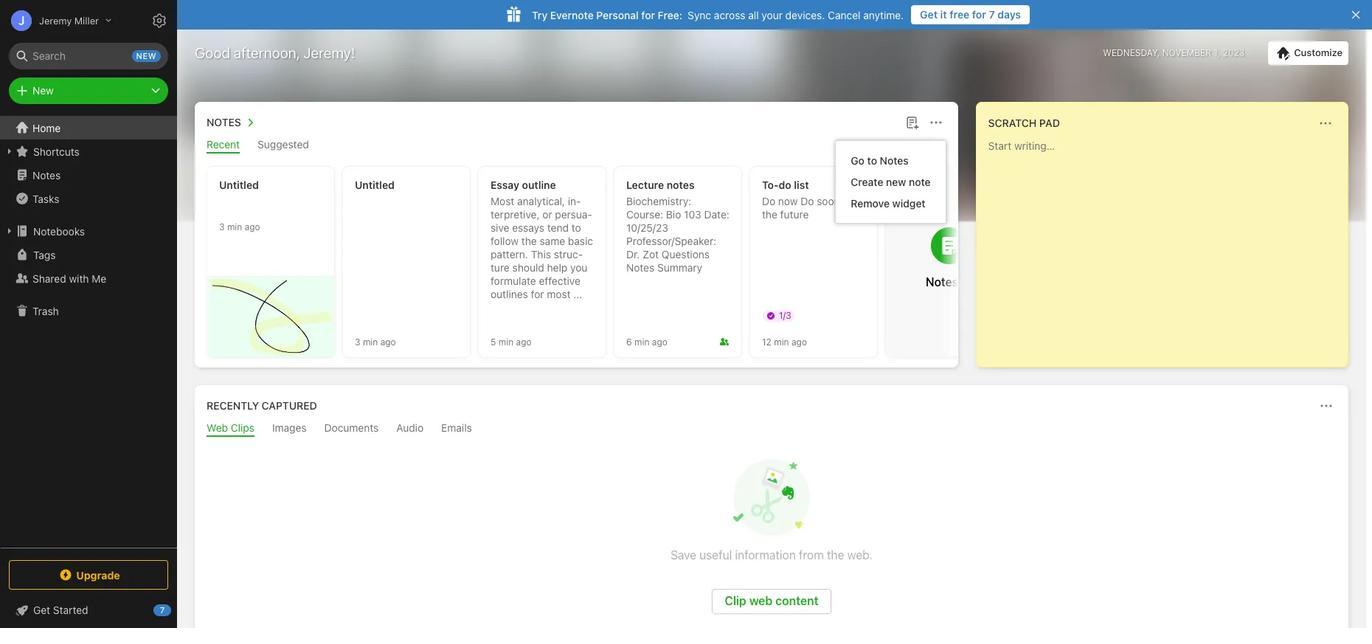 Task type: describe. For each thing, give the bounding box(es) containing it.
same
[[540, 235, 565, 247]]

audio
[[397, 421, 424, 434]]

started
[[53, 604, 88, 616]]

or
[[543, 208, 552, 221]]

outline
[[522, 179, 556, 191]]

home link
[[0, 116, 177, 139]]

new search field
[[19, 43, 161, 69]]

1 vertical spatial 3
[[355, 336, 361, 347]]

notes inside dropdown list menu
[[880, 154, 909, 167]]

images tab
[[272, 421, 307, 437]]

tree containing home
[[0, 116, 177, 547]]

1 horizontal spatial 3 min ago
[[355, 336, 396, 347]]

the inside web clips tab panel
[[827, 548, 845, 562]]

recent
[[207, 138, 240, 151]]

settings image
[[151, 12, 168, 30]]

notebooks
[[33, 225, 85, 237]]

home
[[32, 121, 61, 134]]

shared with me
[[32, 272, 106, 284]]

list
[[794, 179, 809, 191]]

with
[[69, 272, 89, 284]]

content
[[776, 594, 819, 607]]

get started
[[33, 604, 88, 616]]

more actions image for recently captured
[[1318, 397, 1336, 415]]

12
[[762, 336, 772, 347]]

save useful information from the web.
[[671, 548, 873, 562]]

essay outline most analytical, in terpretive, or persua sive essays tend to follow the same basic pattern. this struc ture should help you formulate effective outlines for most ...
[[491, 179, 593, 300]]

scratch pad
[[989, 117, 1060, 129]]

formulate
[[491, 275, 536, 287]]

anytime.
[[864, 8, 904, 21]]

0 horizontal spatial notes button
[[204, 114, 259, 131]]

expand notebooks image
[[4, 225, 15, 237]]

more actions field for scratch pad
[[1316, 113, 1336, 134]]

for for free:
[[642, 8, 655, 21]]

me
[[92, 272, 106, 284]]

5 min ago
[[491, 336, 532, 347]]

the inside to-do list do now do soon for the future
[[762, 208, 778, 221]]

emails
[[441, 421, 472, 434]]

future
[[781, 208, 809, 221]]

notes link
[[0, 163, 176, 187]]

go to notes link
[[836, 150, 946, 171]]

should
[[513, 261, 544, 274]]

you
[[571, 261, 588, 274]]

get for get started
[[33, 604, 50, 616]]

devices.
[[786, 8, 825, 21]]

5
[[491, 336, 496, 347]]

Start writing… text field
[[989, 139, 1348, 355]]

web clips tab panel
[[195, 437, 1349, 628]]

go
[[851, 154, 865, 167]]

for for 7
[[973, 8, 987, 21]]

for inside essay outline most analytical, in terpretive, or persua sive essays tend to follow the same basic pattern. this struc ture should help you formulate effective outlines for most ...
[[531, 288, 544, 300]]

good afternoon, jeremy!
[[195, 44, 355, 61]]

try
[[532, 8, 548, 21]]

zot
[[643, 248, 659, 261]]

captured
[[262, 399, 317, 412]]

10/25/23
[[627, 221, 669, 234]]

recently captured
[[207, 399, 317, 412]]

tab list for notes
[[198, 138, 955, 153]]

new button
[[9, 77, 168, 104]]

shortcuts button
[[0, 139, 176, 163]]

6
[[627, 336, 632, 347]]

web
[[207, 421, 228, 434]]

try evernote personal for free: sync across all your devices. cancel anytime.
[[532, 8, 904, 21]]

save
[[671, 548, 697, 562]]

0 vertical spatial 3
[[219, 221, 225, 232]]

terpretive,
[[491, 195, 581, 221]]

suggested
[[258, 138, 309, 151]]

wednesday, november 1, 2023
[[1104, 47, 1245, 58]]

customize button
[[1269, 41, 1349, 65]]

recent tab
[[207, 138, 240, 153]]

create new note
[[851, 176, 931, 188]]

upgrade
[[76, 569, 120, 581]]

shortcuts
[[33, 145, 80, 158]]

upgrade button
[[9, 560, 168, 590]]

analytical,
[[517, 195, 565, 207]]

to inside go to notes link
[[868, 154, 877, 167]]

tasks button
[[0, 187, 176, 210]]

your
[[762, 8, 783, 21]]

jeremy
[[39, 14, 72, 26]]

pattern.
[[491, 248, 528, 261]]

new
[[32, 84, 54, 97]]

clip web content button
[[712, 589, 831, 614]]

go to notes
[[851, 154, 909, 167]]

note
[[909, 176, 931, 188]]

good
[[195, 44, 230, 61]]

recently captured button
[[204, 397, 317, 415]]

tags
[[33, 248, 56, 261]]

date:
[[704, 208, 730, 221]]

outlines
[[491, 288, 528, 300]]

widget
[[893, 197, 926, 210]]

essay
[[491, 179, 520, 191]]

new inside "search box"
[[136, 51, 156, 61]]

clip
[[725, 594, 747, 607]]

Account field
[[0, 6, 111, 35]]

notes inside lecture notes biochemistry: course: bio 103 date: 10/25/23 professor/speaker: dr. zot questions notes summary
[[627, 261, 655, 274]]

thumbnail image
[[207, 277, 334, 357]]

persua
[[555, 208, 593, 221]]



Task type: vqa. For each thing, say whether or not it's contained in the screenshot.
'Tree' within Main element
no



Task type: locate. For each thing, give the bounding box(es) containing it.
wednesday,
[[1104, 47, 1160, 58]]

min
[[227, 221, 242, 232], [363, 336, 378, 347], [499, 336, 514, 347], [635, 336, 650, 347], [774, 336, 789, 347]]

do
[[762, 195, 776, 207], [801, 195, 814, 207]]

to right the go
[[868, 154, 877, 167]]

7 inside the help and learning task checklist field
[[160, 605, 165, 615]]

0 horizontal spatial 3 min ago
[[219, 221, 260, 232]]

do down list
[[801, 195, 814, 207]]

pad
[[1040, 117, 1060, 129]]

in
[[568, 195, 581, 207]]

from
[[799, 548, 824, 562]]

tree
[[0, 116, 177, 547]]

12 min ago
[[762, 336, 807, 347]]

new down go to notes link
[[886, 176, 907, 188]]

essays
[[512, 221, 545, 234]]

cancel
[[828, 8, 861, 21]]

1 horizontal spatial get
[[920, 8, 938, 21]]

1,
[[1214, 47, 1221, 58]]

sync
[[688, 8, 712, 21]]

help
[[547, 261, 568, 274]]

web
[[750, 594, 773, 607]]

1 horizontal spatial new
[[886, 176, 907, 188]]

dr.
[[627, 248, 640, 261]]

follow
[[491, 235, 519, 247]]

for
[[973, 8, 987, 21], [642, 8, 655, 21], [531, 288, 544, 300]]

1 untitled from the left
[[219, 179, 259, 191]]

this
[[531, 248, 551, 261]]

tend
[[547, 221, 569, 234]]

Help and Learning task checklist field
[[0, 599, 177, 622]]

1 tab list from the top
[[198, 138, 955, 153]]

the left future
[[762, 208, 778, 221]]

More actions field
[[926, 112, 947, 133], [1316, 113, 1336, 134], [1317, 396, 1337, 416]]

3 min ago
[[219, 221, 260, 232], [355, 336, 396, 347]]

effective
[[539, 275, 581, 287]]

for
[[843, 195, 859, 207]]

documents
[[324, 421, 379, 434]]

remove widget
[[851, 197, 926, 210]]

0 vertical spatial new
[[136, 51, 156, 61]]

struc
[[554, 248, 583, 261]]

most
[[491, 195, 515, 207]]

more actions image for scratch pad
[[1317, 114, 1335, 132]]

7 left click to collapse image
[[160, 605, 165, 615]]

notes inside tree
[[32, 169, 61, 181]]

1 horizontal spatial 3
[[355, 336, 361, 347]]

notes
[[207, 116, 241, 128], [880, 154, 909, 167], [32, 169, 61, 181], [627, 261, 655, 274], [926, 275, 959, 289]]

untitled
[[219, 179, 259, 191], [355, 179, 395, 191]]

to down persua
[[572, 221, 581, 234]]

get left started
[[33, 604, 50, 616]]

lecture
[[627, 179, 664, 191]]

now
[[779, 195, 798, 207]]

0 vertical spatial tab list
[[198, 138, 955, 153]]

soon
[[817, 195, 840, 207]]

ago
[[245, 221, 260, 232], [381, 336, 396, 347], [516, 336, 532, 347], [652, 336, 668, 347], [792, 336, 807, 347]]

0 vertical spatial 7
[[989, 8, 995, 21]]

do
[[779, 179, 792, 191]]

notes button
[[204, 114, 259, 131], [886, 167, 1013, 357]]

more actions field for recently captured
[[1317, 396, 1337, 416]]

0 horizontal spatial do
[[762, 195, 776, 207]]

scratch pad button
[[986, 114, 1060, 132]]

to
[[868, 154, 877, 167], [572, 221, 581, 234]]

free
[[950, 8, 970, 21]]

1 vertical spatial the
[[522, 235, 537, 247]]

0 vertical spatial get
[[920, 8, 938, 21]]

Search text field
[[19, 43, 158, 69]]

2 horizontal spatial for
[[973, 8, 987, 21]]

for right free on the right top of the page
[[973, 8, 987, 21]]

personal
[[597, 8, 639, 21]]

notes
[[667, 179, 695, 191]]

for left most
[[531, 288, 544, 300]]

audio tab
[[397, 421, 424, 437]]

get for get it free for 7 days
[[920, 8, 938, 21]]

get inside the help and learning task checklist field
[[33, 604, 50, 616]]

get left it
[[920, 8, 938, 21]]

information
[[735, 548, 796, 562]]

november
[[1163, 47, 1212, 58]]

7 left 'days'
[[989, 8, 995, 21]]

0 horizontal spatial 7
[[160, 605, 165, 615]]

1 horizontal spatial do
[[801, 195, 814, 207]]

shared
[[32, 272, 66, 284]]

0 horizontal spatial untitled
[[219, 179, 259, 191]]

1 vertical spatial get
[[33, 604, 50, 616]]

documents tab
[[324, 421, 379, 437]]

biochemistry:
[[627, 195, 692, 207]]

1 horizontal spatial to
[[868, 154, 877, 167]]

0 horizontal spatial the
[[522, 235, 537, 247]]

2 do from the left
[[801, 195, 814, 207]]

all
[[748, 8, 759, 21]]

questions
[[662, 248, 710, 261]]

lecture notes biochemistry: course: bio 103 date: 10/25/23 professor/speaker: dr. zot questions notes summary
[[627, 179, 730, 274]]

remove
[[851, 197, 890, 210]]

new down the "settings" "image"
[[136, 51, 156, 61]]

new inside dropdown list menu
[[886, 176, 907, 188]]

0 horizontal spatial for
[[531, 288, 544, 300]]

tab list containing recent
[[198, 138, 955, 153]]

recent tab panel
[[195, 153, 1026, 368]]

7 inside the get it free for 7 days button
[[989, 8, 995, 21]]

for left free:
[[642, 8, 655, 21]]

2 tab list from the top
[[198, 421, 1346, 437]]

emails tab
[[441, 421, 472, 437]]

web.
[[848, 548, 873, 562]]

tab list containing web clips
[[198, 421, 1346, 437]]

click to collapse image
[[172, 601, 183, 618]]

1 horizontal spatial notes button
[[886, 167, 1013, 357]]

get inside button
[[920, 8, 938, 21]]

web clips tab
[[207, 421, 255, 437]]

1 horizontal spatial untitled
[[355, 179, 395, 191]]

the down essays
[[522, 235, 537, 247]]

notes button inside recent tab panel
[[886, 167, 1013, 357]]

suggested tab
[[258, 138, 309, 153]]

sive
[[491, 208, 593, 234]]

trash
[[32, 304, 59, 317]]

the inside essay outline most analytical, in terpretive, or persua sive essays tend to follow the same basic pattern. this struc ture should help you formulate effective outlines for most ...
[[522, 235, 537, 247]]

trash link
[[0, 299, 176, 322]]

1 vertical spatial 3 min ago
[[355, 336, 396, 347]]

free:
[[658, 8, 683, 21]]

0 horizontal spatial to
[[572, 221, 581, 234]]

0 vertical spatial to
[[868, 154, 877, 167]]

notebooks link
[[0, 219, 176, 243]]

summary
[[658, 261, 703, 274]]

0 horizontal spatial 3
[[219, 221, 225, 232]]

0 horizontal spatial get
[[33, 604, 50, 616]]

2 horizontal spatial the
[[827, 548, 845, 562]]

jeremy!
[[304, 44, 355, 61]]

web clips
[[207, 421, 255, 434]]

0 vertical spatial the
[[762, 208, 778, 221]]

the right from
[[827, 548, 845, 562]]

days
[[998, 8, 1021, 21]]

tab list
[[198, 138, 955, 153], [198, 421, 1346, 437]]

1 horizontal spatial the
[[762, 208, 778, 221]]

1 vertical spatial to
[[572, 221, 581, 234]]

2 vertical spatial the
[[827, 548, 845, 562]]

ture
[[491, 248, 583, 274]]

1 vertical spatial 7
[[160, 605, 165, 615]]

1 horizontal spatial 7
[[989, 8, 995, 21]]

1/3
[[779, 310, 792, 321]]

1 vertical spatial tab list
[[198, 421, 1346, 437]]

3
[[219, 221, 225, 232], [355, 336, 361, 347]]

1 horizontal spatial for
[[642, 8, 655, 21]]

dropdown list menu
[[836, 150, 946, 214]]

0 horizontal spatial new
[[136, 51, 156, 61]]

tab list for recently captured
[[198, 421, 1346, 437]]

it
[[941, 8, 947, 21]]

1 vertical spatial new
[[886, 176, 907, 188]]

6 min ago
[[627, 336, 668, 347]]

to-do list do now do soon for the future
[[762, 179, 859, 221]]

1 do from the left
[[762, 195, 776, 207]]

more actions image
[[927, 114, 945, 131], [1317, 114, 1335, 132], [1318, 397, 1336, 415]]

2 untitled from the left
[[355, 179, 395, 191]]

103
[[684, 208, 702, 221]]

do down to- on the right of page
[[762, 195, 776, 207]]

tasks
[[32, 192, 59, 205]]

...
[[574, 288, 582, 300]]

images
[[272, 421, 307, 434]]

for inside the get it free for 7 days button
[[973, 8, 987, 21]]

to inside essay outline most analytical, in terpretive, or persua sive essays tend to follow the same basic pattern. this struc ture should help you formulate effective outlines for most ...
[[572, 221, 581, 234]]

0 vertical spatial notes button
[[204, 114, 259, 131]]

1 vertical spatial notes button
[[886, 167, 1013, 357]]

tags button
[[0, 243, 176, 266]]

get it free for 7 days button
[[912, 5, 1030, 24]]

0 vertical spatial 3 min ago
[[219, 221, 260, 232]]

miller
[[74, 14, 99, 26]]

get it free for 7 days
[[920, 8, 1021, 21]]



